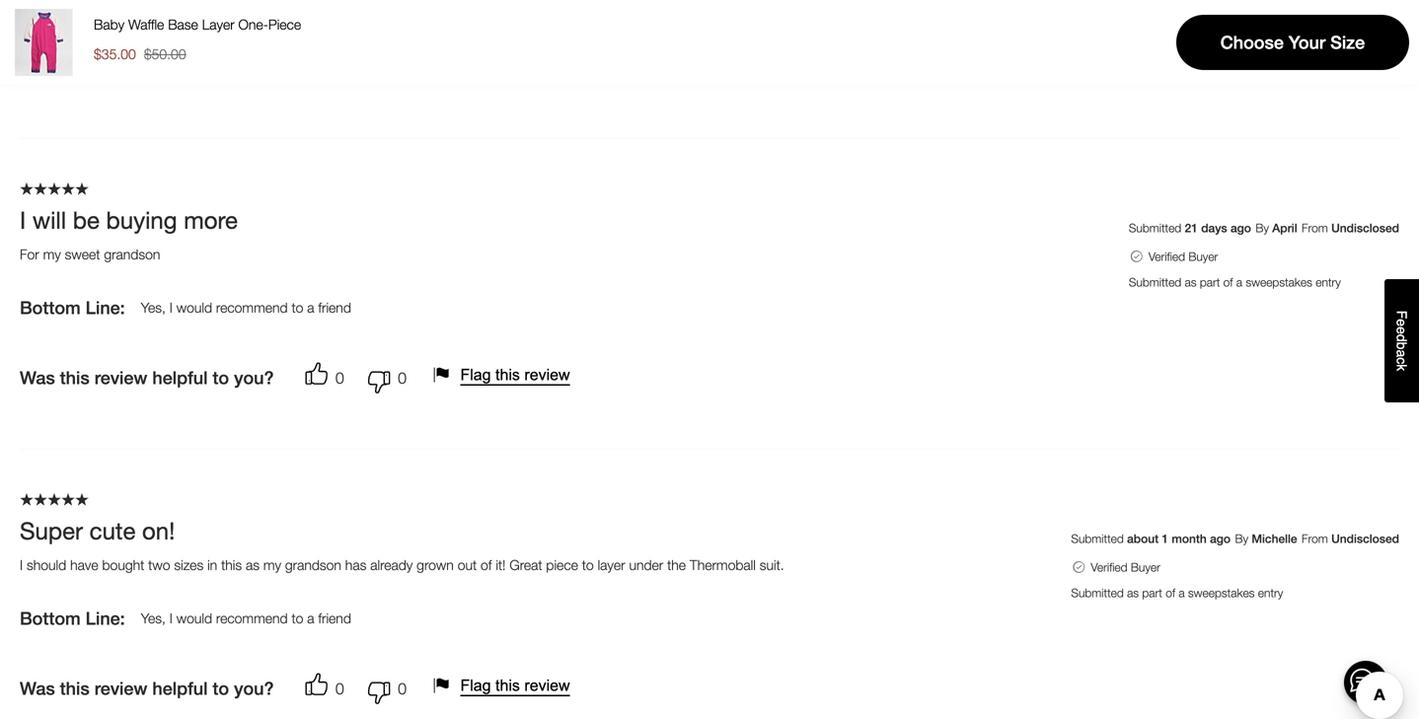 Task type: locate. For each thing, give the bounding box(es) containing it.
by left the michelle
[[1235, 532, 1249, 546]]

friend for super cute on!
[[318, 611, 351, 627]]

1 vertical spatial you?
[[234, 368, 274, 389]]

1 flag from the top
[[460, 366, 491, 384]]

$50.00
[[144, 46, 186, 62]]

2 you? from the top
[[234, 368, 274, 389]]

2 flag from the top
[[460, 677, 491, 695]]

0 vertical spatial yes, i would recommend to a friend
[[141, 300, 351, 316]]

2 vertical spatial of
[[1166, 587, 1176, 600]]

submitted as part of a sweepstakes entry
[[1129, 276, 1341, 289], [1072, 587, 1284, 600]]

yes, down for my sweet grandson
[[141, 300, 166, 316]]

buyer down about
[[1131, 561, 1161, 575]]

recommend down more on the left of page
[[216, 300, 288, 316]]

0 vertical spatial verified
[[1149, 250, 1186, 264]]

entry down submitted 21 days ago by april from undisclosed at the right top
[[1316, 276, 1341, 289]]

2 recommend from the top
[[216, 611, 288, 627]]

1 vertical spatial would
[[176, 611, 212, 627]]

0 vertical spatial sweepstakes
[[1246, 276, 1313, 289]]

buyer for super cute on!
[[1131, 561, 1161, 575]]

submitted as part of a sweepstakes entry for i will be buying more
[[1129, 276, 1341, 289]]

verified buyer
[[1149, 250, 1219, 264], [1091, 561, 1161, 575]]

1 horizontal spatial buyer
[[1189, 250, 1219, 264]]

1 was from the top
[[20, 57, 55, 78]]

has
[[345, 557, 367, 574]]

1 undisclosed from the top
[[1332, 221, 1400, 235]]

helpful
[[152, 57, 208, 78], [152, 368, 208, 389], [152, 679, 208, 700]]

1 vertical spatial flag this review button
[[430, 674, 578, 698]]

1 vertical spatial yes, i would recommend to a friend
[[141, 611, 351, 627]]

2 vertical spatial helpful
[[152, 679, 208, 700]]

$35.00
[[94, 46, 136, 62]]

have
[[70, 557, 98, 574]]

line: down bought in the bottom of the page
[[86, 609, 125, 630]]

0 vertical spatial bottom line:
[[20, 298, 125, 319]]

super cute on!
[[20, 517, 175, 545]]

0 vertical spatial was this review helpful to you?
[[20, 57, 274, 78]]

sweepstakes
[[1246, 276, 1313, 289], [1188, 587, 1255, 600]]

line:
[[86, 298, 125, 319], [86, 609, 125, 630]]

1 vertical spatial ago
[[1210, 532, 1231, 546]]

as down 21
[[1185, 276, 1197, 289]]

yes, i would recommend to a friend for i will be buying more
[[141, 300, 351, 316]]

of for super cute on!
[[1166, 587, 1176, 600]]

of
[[1224, 276, 1233, 289], [481, 557, 492, 574], [1166, 587, 1176, 600]]

0 horizontal spatial verified
[[1091, 561, 1128, 575]]

entry for super cute on!
[[1258, 587, 1284, 600]]

more
[[184, 206, 238, 234]]

0 vertical spatial was
[[20, 57, 55, 78]]

line: down for my sweet grandson
[[86, 298, 125, 319]]

piece
[[546, 557, 578, 574]]

buyer down 'days'
[[1189, 250, 1219, 264]]

as
[[1185, 276, 1197, 289], [246, 557, 260, 574], [1127, 587, 1139, 600]]

flag
[[460, 366, 491, 384], [460, 677, 491, 695]]

from right april
[[1302, 221, 1328, 235]]

0 vertical spatial part
[[1200, 276, 1220, 289]]

on!
[[142, 517, 175, 545]]

1 would from the top
[[176, 300, 212, 316]]

2 vertical spatial was this review helpful to you?
[[20, 679, 274, 700]]

would down more on the left of page
[[176, 300, 212, 316]]

as down about
[[1127, 587, 1139, 600]]

1 vertical spatial undisclosed
[[1332, 532, 1400, 546]]

0 horizontal spatial as
[[246, 557, 260, 574]]

0 vertical spatial buyer
[[1189, 250, 1219, 264]]

0 vertical spatial yes,
[[141, 300, 166, 316]]

1 vertical spatial verified buyer
[[1091, 561, 1161, 575]]

0 button
[[305, 359, 352, 398], [352, 359, 415, 398], [305, 669, 352, 709], [352, 669, 415, 709]]

bottom
[[20, 298, 81, 319], [20, 609, 81, 630]]

super
[[20, 517, 83, 545]]

grandson left has
[[285, 557, 341, 574]]

was this review helpful to you? for be
[[20, 368, 274, 389]]

1 vertical spatial of
[[481, 557, 492, 574]]

i
[[20, 206, 26, 234], [170, 300, 173, 316], [20, 557, 23, 574], [170, 611, 173, 627]]

1 horizontal spatial verified
[[1149, 250, 1186, 264]]

undisclosed
[[1332, 221, 1400, 235], [1332, 532, 1400, 546]]

flag this review button
[[430, 363, 578, 387], [430, 674, 578, 698]]

buyer
[[1189, 250, 1219, 264], [1131, 561, 1161, 575]]

1 e from the top
[[1394, 319, 1410, 327]]

1 helpful from the top
[[152, 57, 208, 78]]

1 vertical spatial buyer
[[1131, 561, 1161, 575]]

0 vertical spatial you?
[[234, 57, 274, 78]]

would down sizes
[[176, 611, 212, 627]]

0 horizontal spatial buyer
[[1131, 561, 1161, 575]]

flag this review button for i will be buying more
[[430, 363, 578, 387]]

flag for super cute on!
[[460, 677, 491, 695]]

1 vertical spatial recommend
[[216, 611, 288, 627]]

bottom line: down have
[[20, 609, 125, 630]]

1 vertical spatial yes,
[[141, 611, 166, 627]]

out
[[458, 557, 477, 574]]

2 yes, i would recommend to a friend from the top
[[141, 611, 351, 627]]

would for super cute on!
[[176, 611, 212, 627]]

yes, i would recommend to a friend down in
[[141, 611, 351, 627]]

flag for i will be buying more
[[460, 366, 491, 384]]

2 yes, from the top
[[141, 611, 166, 627]]

0 vertical spatial grandson
[[104, 246, 160, 263]]

entry
[[1316, 276, 1341, 289], [1258, 587, 1284, 600]]

0 vertical spatial entry
[[1316, 276, 1341, 289]]

friend
[[318, 300, 351, 316], [318, 611, 351, 627]]

ago right 'days'
[[1231, 221, 1252, 235]]

0 vertical spatial flag this review
[[460, 366, 570, 384]]

0 vertical spatial recommend
[[216, 300, 288, 316]]

sweepstakes for super cute on!
[[1188, 587, 1255, 600]]

2 was from the top
[[20, 368, 55, 389]]

bottom line: for will
[[20, 298, 125, 319]]

undisclosed right april
[[1332, 221, 1400, 235]]

from
[[1302, 221, 1328, 235], [1302, 532, 1328, 546]]

2 friend from the top
[[318, 611, 351, 627]]

1 horizontal spatial my
[[263, 557, 281, 574]]

2 horizontal spatial of
[[1224, 276, 1233, 289]]

1 vertical spatial by
[[1235, 532, 1249, 546]]

recommend
[[216, 300, 288, 316], [216, 611, 288, 627]]

0 vertical spatial helpful
[[152, 57, 208, 78]]

flag this review
[[460, 366, 570, 384], [460, 677, 570, 695]]

my right for
[[43, 246, 61, 263]]

of down 1
[[1166, 587, 1176, 600]]

2 line: from the top
[[86, 609, 125, 630]]

0
[[336, 369, 344, 388], [398, 369, 407, 388], [336, 680, 344, 699], [398, 680, 407, 699]]

as for super cute on!
[[1127, 587, 1139, 600]]

1 vertical spatial line:
[[86, 609, 125, 630]]

flag this review button for super cute on!
[[430, 674, 578, 698]]

3 was this review helpful to you? from the top
[[20, 679, 274, 700]]

yes, i would recommend to a friend down more on the left of page
[[141, 300, 351, 316]]

bottom down for
[[20, 298, 81, 319]]

entry down the michelle
[[1258, 587, 1284, 600]]

review
[[94, 57, 147, 78], [525, 366, 570, 384], [94, 368, 147, 389], [525, 677, 570, 695], [94, 679, 147, 700]]

submitted as part of a sweepstakes entry down 'days'
[[1129, 276, 1341, 289]]

for
[[20, 246, 39, 263]]

2 vertical spatial you?
[[234, 679, 274, 700]]

2 was this review helpful to you? from the top
[[20, 368, 274, 389]]

bottom for i
[[20, 298, 81, 319]]

submitted about 1 month ago by michelle from undisclosed
[[1072, 532, 1400, 546]]

1 vertical spatial part
[[1143, 587, 1163, 600]]

1 vertical spatial bottom
[[20, 609, 81, 630]]

yes, i would recommend to a friend
[[141, 300, 351, 316], [141, 611, 351, 627]]

yes,
[[141, 300, 166, 316], [141, 611, 166, 627]]

1 from from the top
[[1302, 221, 1328, 235]]

1 recommend from the top
[[216, 300, 288, 316]]

1 horizontal spatial grandson
[[285, 557, 341, 574]]

yes, down two in the bottom of the page
[[141, 611, 166, 627]]

bottom line: down sweet
[[20, 298, 125, 319]]

grandson down i will be buying more on the top left of the page
[[104, 246, 160, 263]]

part
[[1200, 276, 1220, 289], [1143, 587, 1163, 600]]

part down 'days'
[[1200, 276, 1220, 289]]

you?
[[234, 57, 274, 78], [234, 368, 274, 389], [234, 679, 274, 700]]

e up b
[[1394, 327, 1410, 335]]

recommend down in
[[216, 611, 288, 627]]

2 bottom from the top
[[20, 609, 81, 630]]

0 horizontal spatial my
[[43, 246, 61, 263]]

1 horizontal spatial by
[[1256, 221, 1269, 235]]

3 helpful from the top
[[152, 679, 208, 700]]

3 was from the top
[[20, 679, 55, 700]]

2 helpful from the top
[[152, 368, 208, 389]]

0 vertical spatial of
[[1224, 276, 1233, 289]]

1 flag this review from the top
[[460, 366, 570, 384]]

verified buyer down about
[[1091, 561, 1161, 575]]

buyer for i will be buying more
[[1189, 250, 1219, 264]]

1 vertical spatial sweepstakes
[[1188, 587, 1255, 600]]

suit.
[[760, 557, 784, 574]]

helpful for super cute on!
[[152, 679, 208, 700]]

days
[[1202, 221, 1228, 235]]

bottom down should
[[20, 609, 81, 630]]

should
[[27, 557, 66, 574]]

verified down about
[[1091, 561, 1128, 575]]

1 vertical spatial friend
[[318, 611, 351, 627]]

bought
[[102, 557, 144, 574]]

grandson
[[104, 246, 160, 263], [285, 557, 341, 574]]

1 bottom from the top
[[20, 298, 81, 319]]

1 vertical spatial helpful
[[152, 368, 208, 389]]

submitted as part of a sweepstakes entry down 1
[[1072, 587, 1284, 600]]

sizes
[[174, 557, 204, 574]]

verified down 21
[[1149, 250, 1186, 264]]

1 vertical spatial was this review helpful to you?
[[20, 368, 274, 389]]

layer
[[202, 16, 235, 33]]

verified buyer for i will be buying more
[[1149, 250, 1219, 264]]

2 bottom line: from the top
[[20, 609, 125, 630]]

f e e d b a c k button
[[1385, 279, 1420, 403]]

sweepstakes down the submitted about 1 month ago by michelle from undisclosed at the right bottom
[[1188, 587, 1255, 600]]

0 vertical spatial verified buyer
[[1149, 250, 1219, 264]]

2 horizontal spatial as
[[1185, 276, 1197, 289]]

april
[[1273, 221, 1298, 235]]

2 flag this review button from the top
[[430, 674, 578, 698]]

3 you? from the top
[[234, 679, 274, 700]]

0 vertical spatial friend
[[318, 300, 351, 316]]

0 vertical spatial flag this review button
[[430, 363, 578, 387]]

bottom line:
[[20, 298, 125, 319], [20, 609, 125, 630]]

choose your size
[[1221, 32, 1365, 53]]

1 horizontal spatial as
[[1127, 587, 1139, 600]]

verified buyer down 21
[[1149, 250, 1219, 264]]

2 flag this review from the top
[[460, 677, 570, 695]]

1 horizontal spatial of
[[1166, 587, 1176, 600]]

1
[[1162, 532, 1169, 546]]

two
[[148, 557, 170, 574]]

to
[[213, 57, 229, 78], [292, 300, 303, 316], [213, 368, 229, 389], [582, 557, 594, 574], [292, 611, 303, 627], [213, 679, 229, 700]]

as for i will be buying more
[[1185, 276, 1197, 289]]

1 vertical spatial flag this review
[[460, 677, 570, 695]]

would
[[176, 300, 212, 316], [176, 611, 212, 627]]

1 vertical spatial from
[[1302, 532, 1328, 546]]

0 vertical spatial would
[[176, 300, 212, 316]]

1 flag this review button from the top
[[430, 363, 578, 387]]

0 horizontal spatial grandson
[[104, 246, 160, 263]]

this
[[60, 57, 90, 78], [496, 366, 520, 384], [60, 368, 90, 389], [221, 557, 242, 574], [496, 677, 520, 695], [60, 679, 90, 700]]

the
[[667, 557, 686, 574]]

part down about
[[1143, 587, 1163, 600]]

0 vertical spatial my
[[43, 246, 61, 263]]

of down 'days'
[[1224, 276, 1233, 289]]

0 vertical spatial by
[[1256, 221, 1269, 235]]

sweepstakes down april
[[1246, 276, 1313, 289]]

1 vertical spatial entry
[[1258, 587, 1284, 600]]

ago
[[1231, 221, 1252, 235], [1210, 532, 1231, 546]]

was this review helpful to you? for on!
[[20, 679, 274, 700]]

0 vertical spatial line:
[[86, 298, 125, 319]]

1 vertical spatial flag
[[460, 677, 491, 695]]

my right in
[[263, 557, 281, 574]]

0 horizontal spatial part
[[1143, 587, 1163, 600]]

was this review helpful to you?
[[20, 57, 274, 78], [20, 368, 274, 389], [20, 679, 274, 700]]

part for super cute on!
[[1143, 587, 1163, 600]]

line: for on!
[[86, 609, 125, 630]]

as right in
[[246, 557, 260, 574]]

entry for i will be buying more
[[1316, 276, 1341, 289]]

by
[[1256, 221, 1269, 235], [1235, 532, 1249, 546]]

undisclosed right the michelle
[[1332, 532, 1400, 546]]

2 vertical spatial as
[[1127, 587, 1139, 600]]

1 vertical spatial bottom line:
[[20, 609, 125, 630]]

0 vertical spatial bottom
[[20, 298, 81, 319]]

1 yes, from the top
[[141, 300, 166, 316]]

my
[[43, 246, 61, 263], [263, 557, 281, 574]]

1 vertical spatial was
[[20, 368, 55, 389]]

e
[[1394, 319, 1410, 327], [1394, 327, 1410, 335]]

1 bottom line: from the top
[[20, 298, 125, 319]]

1 horizontal spatial entry
[[1316, 276, 1341, 289]]

1 vertical spatial verified
[[1091, 561, 1128, 575]]

0 horizontal spatial entry
[[1258, 587, 1284, 600]]

2 vertical spatial was
[[20, 679, 55, 700]]

1 line: from the top
[[86, 298, 125, 319]]

waffle
[[128, 16, 164, 33]]

of left it!
[[481, 557, 492, 574]]

recommend for super cute on!
[[216, 611, 288, 627]]

2 would from the top
[[176, 611, 212, 627]]

0 vertical spatial undisclosed
[[1332, 221, 1400, 235]]

0 vertical spatial as
[[1185, 276, 1197, 289]]

1 friend from the top
[[318, 300, 351, 316]]

1 horizontal spatial part
[[1200, 276, 1220, 289]]

a
[[1237, 276, 1243, 289], [307, 300, 314, 316], [1394, 350, 1410, 358], [1179, 587, 1185, 600], [307, 611, 314, 627]]

0 vertical spatial ago
[[1231, 221, 1252, 235]]

by left april
[[1256, 221, 1269, 235]]

0 vertical spatial submitted as part of a sweepstakes entry
[[1129, 276, 1341, 289]]

from right the michelle
[[1302, 532, 1328, 546]]

verified
[[1149, 250, 1186, 264], [1091, 561, 1128, 575]]

1 yes, i would recommend to a friend from the top
[[141, 300, 351, 316]]

0 vertical spatial flag
[[460, 366, 491, 384]]

recommend for i will be buying more
[[216, 300, 288, 316]]

was
[[20, 57, 55, 78], [20, 368, 55, 389], [20, 679, 55, 700]]

f e e d b a c k
[[1394, 311, 1410, 371]]

was for i
[[20, 368, 55, 389]]

k
[[1394, 365, 1410, 371]]

1 vertical spatial submitted as part of a sweepstakes entry
[[1072, 587, 1284, 600]]

0 vertical spatial from
[[1302, 221, 1328, 235]]

ago right month
[[1210, 532, 1231, 546]]

e up d on the right top of the page
[[1394, 319, 1410, 327]]

submitted
[[1129, 221, 1182, 235], [1129, 276, 1182, 289], [1072, 532, 1124, 546], [1072, 587, 1124, 600]]

i should have bought two sizes in this as my grandson has already grown out of it! great piece to layer under the thermoball suit.
[[20, 557, 784, 574]]



Task type: vqa. For each thing, say whether or not it's contained in the screenshot.
WOMEN'S
no



Task type: describe. For each thing, give the bounding box(es) containing it.
layer
[[598, 557, 625, 574]]

month
[[1172, 532, 1207, 546]]

of for i will be buying more
[[1224, 276, 1233, 289]]

a inside button
[[1394, 350, 1410, 358]]

1 you? from the top
[[234, 57, 274, 78]]

submitted 21 days ago by april from undisclosed
[[1129, 221, 1400, 235]]

would for i will be buying more
[[176, 300, 212, 316]]

you? for super cute on!
[[234, 679, 274, 700]]

f
[[1394, 311, 1410, 319]]

under
[[629, 557, 664, 574]]

choose
[[1221, 32, 1284, 53]]

great
[[510, 557, 542, 574]]

sweepstakes for i will be buying more
[[1246, 276, 1313, 289]]

i will be buying more
[[20, 206, 238, 234]]

grown
[[417, 557, 454, 574]]

in
[[207, 557, 217, 574]]

yes, for on!
[[141, 611, 166, 627]]

it!
[[496, 557, 506, 574]]

verified for i will be buying more
[[1149, 250, 1186, 264]]

you? for i will be buying more
[[234, 368, 274, 389]]

cute
[[90, 517, 136, 545]]

friend for i will be buying more
[[318, 300, 351, 316]]

i left will
[[20, 206, 26, 234]]

i down two in the bottom of the page
[[170, 611, 173, 627]]

21
[[1185, 221, 1198, 235]]

bottom line: for cute
[[20, 609, 125, 630]]

1 vertical spatial my
[[263, 557, 281, 574]]

one-
[[238, 16, 268, 33]]

part for i will be buying more
[[1200, 276, 1220, 289]]

base
[[168, 16, 198, 33]]

thermoball
[[690, 557, 756, 574]]

be
[[73, 206, 100, 234]]

0 horizontal spatial by
[[1235, 532, 1249, 546]]

michelle
[[1252, 532, 1298, 546]]

already
[[370, 557, 413, 574]]

your
[[1289, 32, 1326, 53]]

verified for super cute on!
[[1091, 561, 1128, 575]]

yes, for be
[[141, 300, 166, 316]]

baby
[[94, 16, 125, 33]]

size
[[1331, 32, 1365, 53]]

0 horizontal spatial of
[[481, 557, 492, 574]]

choose your size button
[[1177, 15, 1410, 70]]

b
[[1394, 342, 1410, 350]]

buying
[[106, 206, 177, 234]]

baby waffle base layer one-piece
[[94, 16, 301, 33]]

piece
[[268, 16, 301, 33]]

flag this review for i will be buying more
[[460, 366, 570, 384]]

2 undisclosed from the top
[[1332, 532, 1400, 546]]

i left should
[[20, 557, 23, 574]]

i down buying
[[170, 300, 173, 316]]

https://images.thenorthface.com/is/image/thenorthface/nf0a7wwk_wug_hero?$color swatch$ image
[[10, 9, 77, 76]]

submitted as part of a sweepstakes entry for super cute on!
[[1072, 587, 1284, 600]]

verified buyer for super cute on!
[[1091, 561, 1161, 575]]

d
[[1394, 335, 1410, 342]]

helpful for i will be buying more
[[152, 368, 208, 389]]

was for super
[[20, 679, 55, 700]]

flag this review for super cute on!
[[460, 677, 570, 695]]

2 e from the top
[[1394, 327, 1410, 335]]

1 vertical spatial as
[[246, 557, 260, 574]]

will
[[32, 206, 66, 234]]

for my sweet grandson
[[20, 246, 160, 263]]

line: for be
[[86, 298, 125, 319]]

1 vertical spatial grandson
[[285, 557, 341, 574]]

sweet
[[65, 246, 100, 263]]

yes, i would recommend to a friend for super cute on!
[[141, 611, 351, 627]]

bottom for super
[[20, 609, 81, 630]]

about
[[1127, 532, 1159, 546]]

1 was this review helpful to you? from the top
[[20, 57, 274, 78]]

2 from from the top
[[1302, 532, 1328, 546]]

c
[[1394, 358, 1410, 365]]



